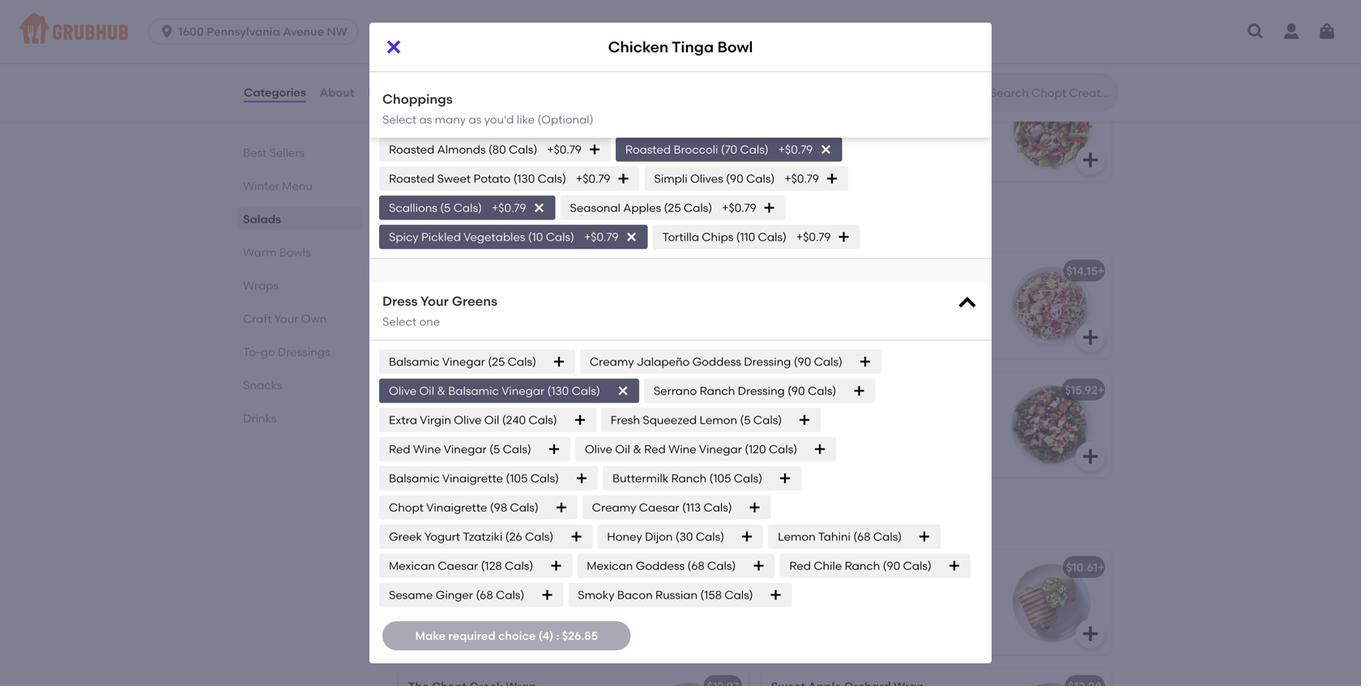 Task type: locate. For each thing, give the bounding box(es) containing it.
1 vertical spatial (130
[[514, 172, 535, 186]]

grilled up broccoli, in the top right of the page
[[772, 110, 808, 123]]

(30 for beets
[[660, 113, 678, 127]]

chicken, inside grilled chicken, carrots, roasted broccoli, pickled red onions, roasted almonds, spinach, romaine
[[811, 110, 856, 123]]

1 vertical spatial carrots,
[[859, 110, 901, 123]]

mexican for mexican caesar wrap
[[772, 561, 819, 575]]

1 vertical spatial bowls
[[279, 246, 311, 259]]

1 horizontal spatial red
[[645, 443, 666, 456]]

0 horizontal spatial chicken
[[456, 383, 502, 397]]

dressing right $15.33 at the right bottom
[[738, 384, 785, 398]]

2 $10.61 from the left
[[1067, 561, 1098, 575]]

wine down virgin
[[413, 443, 441, 456]]

0 vertical spatial ranch
[[700, 384, 736, 398]]

chinese
[[409, 383, 454, 397]]

wraps up best seller
[[396, 512, 451, 532]]

grape right avocado,
[[827, 0, 860, 4]]

1 vertical spatial best
[[418, 544, 439, 556]]

fresh
[[611, 413, 640, 427]]

mexican up braised
[[409, 304, 455, 317]]

(130 down scallions,
[[548, 384, 569, 398]]

pickled down panko on the top left of page
[[409, 23, 449, 37]]

1 vertical spatial wraps
[[396, 512, 451, 532]]

(30 right dijon
[[676, 530, 694, 544]]

pepper down avocado,
[[772, 7, 812, 21]]

ranch up the jalapeño
[[845, 559, 881, 573]]

roasted down purple beets (30 cals)
[[626, 143, 671, 156]]

wrap for mexican caesar wrap
[[865, 561, 896, 575]]

1 vertical spatial chips
[[702, 230, 734, 244]]

1 horizontal spatial best
[[418, 544, 439, 556]]

0 horizontal spatial choice
[[435, 287, 472, 301]]

(130 down classic cobb salad at top
[[448, 113, 469, 127]]

choice left (4)
[[499, 629, 536, 643]]

+$0.79 for scallions (5 cals)
[[492, 201, 527, 215]]

0 horizontal spatial jack
[[565, 0, 588, 4]]

2 vertical spatial goddess
[[636, 559, 685, 573]]

purple beets (30 cals)
[[589, 113, 709, 127]]

grilled inside grilled chicken, carrots, roasted broccoli, pickled red onions, roasted almonds, spinach, romaine
[[772, 110, 808, 123]]

own
[[301, 312, 327, 326]]

blissful harvest bowl
[[772, 383, 886, 397]]

kale down scallions,
[[548, 353, 571, 367]]

crisps
[[723, 55, 758, 69]]

tomatoes, down cage-
[[490, 142, 546, 156]]

+$0.79 for pita chips (130 cals)
[[510, 113, 545, 127]]

spicy right lils at the top left
[[447, 55, 477, 69]]

chips, up the marinated in the bottom left of the page
[[520, 336, 552, 350]]

balsamic vinegar (25 cals)
[[389, 355, 537, 369]]

0 vertical spatial spicy
[[447, 55, 477, 69]]

to-go dressings
[[243, 345, 330, 359]]

(5 for red wine vinegar (5 cals)
[[490, 443, 500, 456]]

red down extra
[[389, 443, 411, 456]]

sweet
[[437, 172, 471, 186]]

(68 down (128
[[476, 588, 493, 602]]

1 select from the top
[[383, 113, 417, 126]]

sesame ginger chicken salad image
[[991, 76, 1112, 181]]

bowl right harvest
[[859, 383, 886, 397]]

roasted
[[389, 143, 435, 156], [626, 143, 671, 156], [389, 172, 435, 186]]

(105 down "olive oil & red wine vinegar (120 cals)"
[[710, 472, 732, 485]]

spicy
[[447, 55, 477, 69], [389, 230, 419, 244]]

+$0.79 for roasted broccoli (70 cals)
[[779, 143, 813, 156]]

avocado, inside grilled chicken, avocado, all-natural smoked bacon, cage-free egg, blue cheese, grape tomatoes, romaine
[[496, 110, 548, 123]]

mexican up sesame on the left of page
[[389, 559, 435, 573]]

chicken, inside panko fried chicken, pepper jack cheese, corn, grape tomatoes, pickled red onions, carrots, romaine
[[473, 0, 519, 4]]

0 vertical spatial chips,
[[520, 336, 552, 350]]

+$0.79 for seasonal apples (25 cals)
[[722, 201, 757, 215]]

red
[[451, 23, 470, 37], [865, 126, 883, 140]]

0 horizontal spatial corn,
[[454, 7, 482, 21]]

oil for olive oil & red wine vinegar (120 cals)
[[616, 443, 631, 456]]

(105 up (98
[[506, 472, 528, 485]]

wrap up aged parmesan, artisan croutons, kale & romaine
[[479, 564, 510, 578]]

creamy down scallions,
[[590, 355, 634, 369]]

olive down chinese chicken bowl
[[454, 413, 482, 427]]

wrap for kale caesar wrap
[[479, 564, 510, 578]]

bowl right tinga
[[718, 38, 753, 56]]

required
[[449, 629, 496, 643]]

balsamic
[[389, 355, 440, 369], [449, 384, 499, 398], [389, 472, 440, 485]]

cotija
[[409, 353, 440, 367]]

0 horizontal spatial warm
[[243, 246, 277, 259]]

(5 up pickled
[[440, 201, 451, 215]]

1 vertical spatial grape
[[484, 7, 518, 21]]

bowl
[[718, 38, 753, 56], [505, 383, 532, 397], [859, 383, 886, 397]]

red up buttermilk
[[645, 443, 666, 456]]

1 vertical spatial spicy
[[389, 230, 419, 244]]

almonds
[[437, 143, 486, 156]]

romaine inside grilled chicken, carrots, roasted broccoli, pickled red onions, roasted almonds, spinach, romaine
[[875, 142, 921, 156]]

svg image inside 1600 pennsylvania avenue nw button
[[159, 24, 175, 40]]

1 vertical spatial chips,
[[810, 600, 842, 614]]

1 horizontal spatial as
[[469, 113, 482, 126]]

broccoli
[[674, 143, 719, 156]]

0 horizontal spatial red
[[389, 443, 411, 456]]

1 vertical spatial tortilla
[[772, 600, 807, 614]]

greens
[[452, 294, 498, 309]]

olive for olive oil & balsamic vinegar (130 cals)
[[389, 384, 417, 398]]

winter
[[243, 179, 280, 193]]

1 vertical spatial (5
[[740, 413, 751, 427]]

with up topped
[[563, 287, 586, 301]]

(68 right tahini
[[854, 530, 871, 544]]

ranch for buttermilk
[[672, 472, 707, 485]]

corn, inside panko fried chicken, pepper jack cheese, corn, grape tomatoes, pickled red onions, carrots, romaine
[[454, 7, 482, 21]]

(20
[[476, 26, 493, 40]]

roasted for roasted broccoli (70 cals)
[[626, 143, 671, 156]]

2 horizontal spatial olive
[[585, 443, 613, 456]]

chopt
[[389, 501, 424, 515]]

2 vertical spatial olive
[[585, 443, 613, 456]]

(5 up balsamic vinaigrette (105 cals)
[[490, 443, 500, 456]]

greek yogurt tzatziki (26 cals)
[[389, 530, 554, 544]]

chips for tortilla
[[702, 230, 734, 244]]

select down dress at left
[[383, 315, 417, 329]]

2 (105 from the left
[[710, 472, 732, 485]]

best down "yogurt"
[[418, 544, 439, 556]]

olive up extra
[[389, 384, 417, 398]]

pepper inside panko fried chicken, pepper jack cheese, corn, grape tomatoes, pickled red onions, carrots, romaine
[[522, 0, 562, 4]]

0 horizontal spatial tortilla
[[481, 336, 517, 350]]

1 horizontal spatial kale
[[548, 353, 571, 367]]

your inside dress your greens select one
[[421, 294, 449, 309]]

1 horizontal spatial bowl
[[718, 38, 753, 56]]

grilled up smoked
[[409, 110, 445, 123]]

1 vertical spatial warm bowls
[[243, 246, 311, 259]]

mama lils spicy peppers (50 cals)
[[389, 55, 577, 69]]

cheese, inside cotija cheese, jalapeño peppers, tortilla chips, romaine
[[808, 584, 850, 598]]

$14.15 for $14.15
[[1071, 87, 1103, 100]]

as
[[420, 113, 432, 126], [469, 113, 482, 126]]

0 vertical spatial warm bowls
[[396, 215, 501, 236]]

pepper inside avocado, grape tomatoes, corn, pepper jack cheese, crispy shallots, romaine
[[772, 7, 812, 21]]

1 horizontal spatial (130
[[514, 172, 535, 186]]

oil down the fresh
[[616, 443, 631, 456]]

(128
[[481, 559, 502, 573]]

olive for olive oil & red wine vinegar (120 cals)
[[585, 443, 613, 456]]

(68 for goddess
[[688, 559, 705, 573]]

peppers
[[668, 26, 713, 40], [480, 55, 525, 69]]

make
[[416, 629, 446, 643]]

carrots, inside panko fried chicken, pepper jack cheese, corn, grape tomatoes, pickled red onions, carrots, romaine
[[514, 23, 556, 37]]

(25 up the olive oil & balsamic vinegar (130 cals)
[[488, 355, 505, 369]]

olive oil & red wine vinegar (120 cals)
[[585, 443, 798, 456]]

croutons,
[[544, 587, 596, 601]]

(120
[[745, 443, 767, 456]]

carrots, up (50 on the top
[[514, 23, 556, 37]]

buttermilk ranch (105 cals)
[[613, 472, 763, 485]]

bowl for chinese chicken bowl
[[505, 383, 532, 397]]

+ for mexican caesar wrap
[[1098, 561, 1105, 575]]

roasted almonds (80 cals)
[[389, 143, 538, 156]]

drizzled
[[519, 287, 560, 301]]

0 horizontal spatial chips
[[413, 113, 445, 127]]

vinaigrette
[[442, 472, 503, 485], [427, 501, 488, 515]]

wraps
[[243, 279, 279, 293], [396, 512, 451, 532]]

chinese chicken bowl
[[409, 383, 532, 397]]

balsamic up chopt
[[389, 472, 440, 485]]

& for balsamic
[[437, 384, 446, 398]]

(68
[[854, 530, 871, 544], [688, 559, 705, 573], [476, 588, 493, 602]]

chicken, inside grilled chicken, avocado, all-natural smoked bacon, cage-free egg, blue cheese, grape tomatoes, romaine
[[447, 110, 493, 123]]

seasonal
[[570, 201, 621, 215]]

honey dijon (30 cals)
[[607, 530, 725, 544]]

2 grilled from the left
[[772, 110, 808, 123]]

1 horizontal spatial (10
[[716, 26, 731, 40]]

1 horizontal spatial chicken
[[609, 38, 669, 56]]

apples
[[624, 201, 662, 215]]

pickled up spinach,
[[822, 126, 862, 140]]

0 horizontal spatial as
[[420, 113, 432, 126]]

pickled inside grilled chicken, carrots, roasted broccoli, pickled red onions, roasted almonds, spinach, romaine
[[822, 126, 862, 140]]

avocado, down topped
[[533, 320, 585, 334]]

1 horizontal spatial olive
[[454, 413, 482, 427]]

1 vertical spatial choice
[[499, 629, 536, 643]]

purple
[[589, 113, 624, 127]]

cheese, down mexican caesar wrap
[[808, 584, 850, 598]]

chicken left tinga
[[609, 38, 669, 56]]

+$0.79
[[510, 113, 545, 127], [547, 143, 582, 156], [779, 143, 813, 156], [576, 172, 611, 186], [785, 172, 820, 186], [492, 201, 527, 215], [722, 201, 757, 215], [584, 230, 619, 244], [797, 230, 831, 244]]

chinese chicken bowl image
[[627, 372, 749, 478]]

1 vertical spatial (25
[[488, 355, 505, 369]]

jalapeño
[[853, 584, 902, 598]]

bacon,
[[455, 126, 493, 140]]

0 vertical spatial jack
[[565, 0, 588, 4]]

0 vertical spatial (68
[[854, 530, 871, 544]]

free
[[529, 126, 551, 140]]

creamy up honey
[[592, 501, 637, 515]]

1 vertical spatial lemon
[[778, 530, 816, 544]]

caesar for creamy caesar (113 cals)
[[639, 501, 680, 515]]

mexican for mexican goddess (68 cals)
[[587, 559, 633, 573]]

0 vertical spatial chicken
[[609, 38, 669, 56]]

1 vertical spatial pickled
[[822, 126, 862, 140]]

(158
[[701, 588, 722, 602]]

bowl up (240
[[505, 383, 532, 397]]

0 horizontal spatial kale
[[409, 603, 431, 617]]

+
[[1098, 264, 1105, 278], [735, 383, 742, 397], [1098, 383, 1105, 397], [735, 561, 742, 575], [1098, 561, 1105, 575]]

0 vertical spatial onions,
[[472, 23, 511, 37]]

hearts of palm (20 cals)
[[389, 26, 524, 40]]

0 horizontal spatial pickled
[[409, 23, 449, 37]]

your for own
[[274, 312, 299, 326]]

about button
[[319, 63, 355, 122]]

as down choppings
[[420, 113, 432, 126]]

1 horizontal spatial spicy
[[447, 55, 477, 69]]

+$0.79 for tortilla chips (110 cals)
[[797, 230, 831, 244]]

balsamic down black
[[389, 355, 440, 369]]

2 horizontal spatial oil
[[616, 443, 631, 456]]

spicy down the scallions
[[389, 230, 419, 244]]

1 (105 from the left
[[506, 472, 528, 485]]

jalapeño up serrano
[[637, 355, 690, 369]]

1 horizontal spatial pickled
[[822, 126, 862, 140]]

red inside grilled chicken, carrots, roasted broccoli, pickled red onions, roasted almonds, spinach, romaine
[[865, 126, 883, 140]]

1 vertical spatial select
[[383, 315, 417, 329]]

+ for chinese chicken bowl
[[735, 383, 742, 397]]

hearts
[[389, 26, 426, 40]]

mexican up cotija
[[772, 561, 819, 575]]

romaine inside avocado, grape tomatoes, corn, pepper jack cheese, crispy shallots, romaine
[[772, 23, 818, 37]]

bowls down scallions (5 cals)
[[451, 215, 501, 236]]

chips down choppings
[[413, 113, 445, 127]]

red up spinach,
[[865, 126, 883, 140]]

1 vertical spatial onions,
[[886, 126, 925, 140]]

& down aged
[[434, 603, 443, 617]]

corn, up shallots,
[[921, 0, 949, 4]]

0 horizontal spatial oil
[[420, 384, 435, 398]]

(30 right beets
[[660, 113, 678, 127]]

tomatoes,
[[862, 0, 918, 4], [520, 7, 576, 21], [490, 142, 546, 156]]

cals)
[[496, 26, 524, 40], [733, 26, 762, 40], [548, 55, 577, 69], [781, 55, 809, 69], [533, 84, 562, 98], [472, 113, 501, 127], [680, 113, 709, 127], [509, 143, 538, 156], [741, 143, 769, 156], [538, 172, 567, 186], [747, 172, 775, 186], [454, 201, 482, 215], [684, 201, 713, 215], [546, 230, 575, 244], [759, 230, 787, 244], [508, 355, 537, 369], [815, 355, 843, 369], [572, 384, 601, 398], [808, 384, 837, 398], [529, 413, 558, 427], [754, 413, 782, 427], [503, 443, 532, 456], [769, 443, 798, 456], [531, 472, 559, 485], [734, 472, 763, 485], [510, 501, 539, 515], [704, 501, 733, 515], [525, 530, 554, 544], [696, 530, 725, 544], [874, 530, 902, 544], [505, 559, 534, 573], [708, 559, 736, 573], [904, 559, 932, 573], [496, 588, 525, 602], [725, 588, 754, 602]]

0 horizontal spatial red
[[451, 23, 470, 37]]

corn, down 'fried'
[[454, 7, 482, 21]]

Search Chopt Creative Salad Co. search field
[[989, 85, 1113, 101]]

(80
[[489, 143, 506, 156]]

(30 for dijon
[[676, 530, 694, 544]]

oil for olive oil & balsamic vinegar (130 cals)
[[420, 384, 435, 398]]

(105
[[506, 472, 528, 485], [710, 472, 732, 485]]

grilled inside grilled chicken, avocado, all-natural smoked bacon, cage-free egg, blue cheese, grape tomatoes, romaine
[[409, 110, 445, 123]]

svg image
[[1318, 22, 1338, 41], [384, 37, 404, 57], [552, 114, 564, 127], [588, 143, 601, 156], [718, 150, 738, 170], [1081, 150, 1101, 170], [617, 172, 630, 185], [826, 172, 839, 185], [838, 231, 851, 244], [957, 292, 979, 315], [553, 355, 566, 368], [859, 355, 872, 368], [853, 385, 866, 398], [548, 443, 561, 456], [814, 443, 827, 456], [718, 447, 738, 466], [779, 472, 792, 485], [555, 501, 568, 514], [570, 531, 583, 544], [919, 531, 932, 544], [550, 560, 563, 573], [753, 560, 766, 573], [770, 589, 783, 602], [1081, 624, 1101, 644]]

cheese, down panko on the top left of page
[[409, 7, 451, 21]]

(10 up parmesan crisps (90 cals)
[[716, 26, 731, 40]]

svg image
[[1247, 22, 1266, 41], [159, 24, 175, 40], [718, 31, 738, 51], [820, 143, 833, 156], [533, 202, 546, 215], [763, 202, 776, 215], [625, 231, 638, 244], [718, 328, 738, 347], [1081, 328, 1101, 347], [617, 385, 630, 398], [574, 414, 587, 427], [799, 414, 812, 427], [1081, 447, 1101, 466], [576, 472, 589, 485], [749, 501, 762, 514], [741, 531, 754, 544], [948, 560, 961, 573], [541, 589, 554, 602]]

best for best seller
[[418, 544, 439, 556]]

grape up (20
[[484, 7, 518, 21]]

2 vertical spatial tomatoes,
[[490, 142, 546, 156]]

red up cotija
[[790, 559, 811, 573]]

chicken, up (20
[[473, 0, 519, 4]]

bowls down salads
[[279, 246, 311, 259]]

0 horizontal spatial bowls
[[279, 246, 311, 259]]

1 horizontal spatial warm
[[396, 215, 447, 236]]

cheese, left crispy
[[840, 7, 883, 21]]

0 horizontal spatial wraps
[[243, 279, 279, 293]]

2 horizontal spatial (68
[[854, 530, 871, 544]]

1 vertical spatial dressing
[[738, 384, 785, 398]]

with up scallions,
[[577, 304, 600, 317]]

jack inside panko fried chicken, pepper jack cheese, corn, grape tomatoes, pickled red onions, carrots, romaine
[[565, 0, 588, 4]]

0 vertical spatial &
[[437, 384, 446, 398]]

0 vertical spatial kale
[[548, 353, 571, 367]]

0 vertical spatial olive
[[389, 384, 417, 398]]

vinaigrette for balsamic
[[442, 472, 503, 485]]

you'd
[[485, 113, 514, 126]]

onions, inside panko fried chicken, pepper jack cheese, corn, grape tomatoes, pickled red onions, carrots, romaine
[[472, 23, 511, 37]]

lemon tahini (68 cals)
[[778, 530, 902, 544]]

0 vertical spatial goddess
[[458, 304, 506, 317]]

0 vertical spatial oil
[[420, 384, 435, 398]]

categories button
[[243, 63, 307, 122]]

choice
[[435, 287, 472, 301], [499, 629, 536, 643]]

choice inside 'your choice of base drizzled with mexican goddess and topped with braised chicken tinga, avocado, black beans, tortilla chips, scallions, cotija cheese, marinated kale'
[[435, 287, 472, 301]]

grape inside panko fried chicken, pepper jack cheese, corn, grape tomatoes, pickled red onions, carrots, romaine
[[484, 7, 518, 21]]

pepper up (50 on the top
[[522, 0, 562, 4]]

cheese, down beans,
[[442, 353, 485, 367]]

&
[[437, 384, 446, 398], [633, 443, 642, 456], [434, 603, 443, 617]]

bacon
[[618, 588, 653, 602]]

the chopt greek wrap image
[[627, 669, 749, 687]]

& up virgin
[[437, 384, 446, 398]]

1 vertical spatial &
[[633, 443, 642, 456]]

1 horizontal spatial peppers
[[668, 26, 713, 40]]

kale inside 'your choice of base drizzled with mexican goddess and topped with braised chicken tinga, avocado, black beans, tortilla chips, scallions, cotija cheese, marinated kale'
[[548, 353, 571, 367]]

chips left (110
[[702, 230, 734, 244]]

chips
[[413, 113, 445, 127], [702, 230, 734, 244]]

1 vertical spatial ranch
[[672, 472, 707, 485]]

creamy for creamy jalapeño goddess dressing (90 cals)
[[590, 355, 634, 369]]

0 vertical spatial pepper
[[522, 0, 562, 4]]

1 grilled from the left
[[409, 110, 445, 123]]

chicken, up bacon,
[[447, 110, 493, 123]]

parmesan,
[[441, 587, 501, 601]]

go
[[261, 345, 275, 359]]

tomatoes, inside panko fried chicken, pepper jack cheese, corn, grape tomatoes, pickled red onions, carrots, romaine
[[520, 7, 576, 21]]

tortilla down cotija
[[772, 600, 807, 614]]

2 vertical spatial balsamic
[[389, 472, 440, 485]]

best left 'sellers'
[[243, 146, 267, 160]]

sweet apple orchard wrap image
[[991, 669, 1112, 687]]

0 vertical spatial vinaigrette
[[442, 472, 503, 485]]

as left you'd
[[469, 113, 482, 126]]

1 vertical spatial (30
[[676, 530, 694, 544]]

choice left of
[[435, 287, 472, 301]]

mexican up smoky
[[587, 559, 633, 573]]

craft
[[243, 312, 272, 326]]

select inside choppings select as many as you'd like (optional)
[[383, 113, 417, 126]]

avocado, inside 'your choice of base drizzled with mexican goddess and topped with braised chicken tinga, avocado, black beans, tortilla chips, scallions, cotija cheese, marinated kale'
[[533, 320, 585, 334]]

0 vertical spatial chips
[[413, 113, 445, 127]]

+$0.79 for simpli olives (90 cals)
[[785, 172, 820, 186]]

2 horizontal spatial bowl
[[859, 383, 886, 397]]

chips,
[[520, 336, 552, 350], [810, 600, 842, 614]]

(4)
[[539, 629, 554, 643]]

(5 down serrano ranch dressing (90 cals)
[[740, 413, 751, 427]]

(10 right vegetables
[[528, 230, 543, 244]]

lemon left tahini
[[778, 530, 816, 544]]

0 vertical spatial bowls
[[451, 215, 501, 236]]

(68 for tahini
[[854, 530, 871, 544]]

ranch
[[700, 384, 736, 398], [672, 472, 707, 485], [845, 559, 881, 573]]

1 vertical spatial tomatoes,
[[520, 7, 576, 21]]

0 horizontal spatial grilled
[[409, 110, 445, 123]]

ranch for serrano
[[700, 384, 736, 398]]

kale down aged
[[409, 603, 431, 617]]

oil up virgin
[[420, 384, 435, 398]]

kale caesar wrap
[[409, 564, 510, 578]]

1 horizontal spatial wrap
[[865, 561, 896, 575]]

tortilla inside 'your choice of base drizzled with mexican goddess and topped with braised chicken tinga, avocado, black beans, tortilla chips, scallions, cotija cheese, marinated kale'
[[481, 336, 517, 350]]

wine up 'buttermilk ranch (105 cals)'
[[669, 443, 697, 456]]

one
[[420, 315, 440, 329]]

your choice of base drizzled with mexican goddess and topped with braised chicken tinga, avocado, black beans, tortilla chips, scallions, cotija cheese, marinated kale
[[409, 287, 605, 367]]

balsamic for vinaigrette
[[389, 472, 440, 485]]

warm down salads
[[243, 246, 277, 259]]

red left (20
[[451, 23, 470, 37]]

1 horizontal spatial wine
[[669, 443, 697, 456]]

grilled for grilled chicken, carrots, roasted broccoli, pickled red onions, roasted almonds, spinach, romaine
[[772, 110, 808, 123]]

jack inside avocado, grape tomatoes, corn, pepper jack cheese, crispy shallots, romaine
[[815, 7, 838, 21]]

tomatoes, up (50 on the top
[[520, 7, 576, 21]]

dress
[[383, 294, 418, 309]]

2 select from the top
[[383, 315, 417, 329]]

roasted for roasted almonds (80 cals)
[[389, 143, 435, 156]]

potato
[[474, 172, 511, 186]]

0 horizontal spatial peppers
[[480, 55, 525, 69]]

2 wine from the left
[[669, 443, 697, 456]]

simpli
[[655, 172, 688, 186]]

classic cobb salad image
[[627, 76, 749, 181]]

0 vertical spatial creamy
[[590, 355, 634, 369]]

1 vertical spatial vinaigrette
[[427, 501, 488, 515]]

(98
[[490, 501, 508, 515]]

winter menu
[[243, 179, 313, 193]]

1 wine from the left
[[413, 443, 441, 456]]

serrano
[[654, 384, 697, 398]]

grape inside avocado, grape tomatoes, corn, pepper jack cheese, crispy shallots, romaine
[[827, 0, 860, 4]]

harvest
[[813, 383, 856, 397]]

aged
[[409, 587, 438, 601]]

1 horizontal spatial choice
[[499, 629, 536, 643]]

1 horizontal spatial chips
[[702, 230, 734, 244]]

tomatoes, up crispy
[[862, 0, 918, 4]]

kale inside aged parmesan, artisan croutons, kale & romaine
[[409, 603, 431, 617]]

0 vertical spatial $14.15
[[1071, 87, 1103, 100]]

0 vertical spatial (10
[[716, 26, 731, 40]]

& up buttermilk
[[633, 443, 642, 456]]

0 vertical spatial avocado,
[[496, 110, 548, 123]]

cheese, inside 'your choice of base drizzled with mexican goddess and topped with braised chicken tinga, avocado, black beans, tortilla chips, scallions, cotija cheese, marinated kale'
[[442, 353, 485, 367]]

vinaigrette up chopt vinaigrette (98 cals) on the left
[[442, 472, 503, 485]]

pickled inside panko fried chicken, pepper jack cheese, corn, grape tomatoes, pickled red onions, carrots, romaine
[[409, 23, 449, 37]]

like
[[517, 113, 535, 126]]

best
[[243, 146, 267, 160], [418, 544, 439, 556]]

chips, inside cotija cheese, jalapeño peppers, tortilla chips, romaine
[[810, 600, 842, 614]]

olives
[[691, 172, 724, 186]]

goddess down dijon
[[636, 559, 685, 573]]

goddess down of
[[458, 304, 506, 317]]

1 $10.61 + from the left
[[704, 561, 742, 575]]

chips, down mexican caesar wrap
[[810, 600, 842, 614]]

(250
[[506, 84, 530, 98]]

oil left (240
[[485, 413, 500, 427]]

1 vertical spatial peppers
[[480, 55, 525, 69]]

0 horizontal spatial pepper
[[522, 0, 562, 4]]

2 horizontal spatial (5
[[740, 413, 751, 427]]



Task type: describe. For each thing, give the bounding box(es) containing it.
jalapeño peppers (10 cals)
[[612, 26, 762, 40]]

1 vertical spatial jalapeño
[[637, 355, 690, 369]]

& for red
[[633, 443, 642, 456]]

1 vertical spatial olive
[[454, 413, 482, 427]]

extra
[[389, 413, 417, 427]]

of
[[475, 287, 486, 301]]

many
[[435, 113, 466, 126]]

lils
[[428, 55, 445, 69]]

kale caesar wrap image
[[627, 550, 749, 655]]

red for red chile ranch (90 cals)
[[790, 559, 811, 573]]

1 vertical spatial chicken
[[456, 383, 502, 397]]

2 $10.61 + from the left
[[1067, 561, 1105, 575]]

(25 for apples
[[664, 201, 681, 215]]

caesar for kale caesar wrap
[[436, 564, 477, 578]]

mexican inside 'your choice of base drizzled with mexican goddess and topped with braised chicken tinga, avocado, black beans, tortilla chips, scallions, cotija cheese, marinated kale'
[[409, 304, 455, 317]]

main navigation navigation
[[0, 0, 1362, 63]]

dressings
[[278, 345, 330, 359]]

best for best sellers
[[243, 146, 267, 160]]

0 vertical spatial dressing
[[744, 355, 792, 369]]

mexican for mexican caesar (128 cals)
[[389, 559, 435, 573]]

romaine inside panko fried chicken, pepper jack cheese, corn, grape tomatoes, pickled red onions, carrots, romaine
[[559, 23, 605, 37]]

0 vertical spatial jalapeño
[[612, 26, 665, 40]]

chips, inside 'your choice of base drizzled with mexican goddess and topped with braised chicken tinga, avocado, black beans, tortilla chips, scallions, cotija cheese, marinated kale'
[[520, 336, 552, 350]]

2 as from the left
[[469, 113, 482, 126]]

vinegar down beans,
[[442, 355, 485, 369]]

mama
[[389, 55, 425, 69]]

chicken tinga bowl image
[[627, 253, 749, 359]]

scallions,
[[554, 336, 605, 350]]

honey
[[607, 530, 643, 544]]

carrots, inside grilled chicken, carrots, roasted broccoli, pickled red onions, roasted almonds, spinach, romaine
[[859, 110, 901, 123]]

0 horizontal spatial spicy
[[389, 230, 419, 244]]

reviews
[[368, 85, 413, 99]]

crispy chicken ranch salad image
[[627, 0, 749, 62]]

tortilla inside cotija cheese, jalapeño peppers, tortilla chips, romaine
[[772, 600, 807, 614]]

1 vertical spatial balsamic
[[449, 384, 499, 398]]

beets
[[627, 113, 657, 127]]

cotija cheese, jalapeño peppers, tortilla chips, romaine
[[772, 584, 953, 614]]

salads
[[243, 212, 281, 226]]

1 horizontal spatial lemon
[[778, 530, 816, 544]]

0 vertical spatial roasted
[[904, 110, 946, 123]]

0 horizontal spatial (5
[[440, 201, 451, 215]]

(68 for ginger
[[476, 588, 493, 602]]

1 horizontal spatial warm bowls
[[396, 215, 501, 236]]

1600 pennsylvania avenue nw button
[[148, 19, 365, 45]]

blissful harvest bowl image
[[991, 372, 1112, 478]]

serrano ranch dressing (90 cals)
[[654, 384, 837, 398]]

mexican caesar wrap
[[772, 561, 896, 575]]

buttermilk
[[613, 472, 669, 485]]

& inside aged parmesan, artisan croutons, kale & romaine
[[434, 603, 443, 617]]

+$0.79 for roasted almonds (80 cals)
[[547, 143, 582, 156]]

scallions
[[389, 201, 438, 215]]

1 $10.61 from the left
[[704, 561, 735, 575]]

pickled
[[422, 230, 461, 244]]

extra virgin olive oil (240 cals)
[[389, 413, 558, 427]]

bowl for chicken tinga bowl
[[718, 38, 753, 56]]

bowl for blissful harvest bowl
[[859, 383, 886, 397]]

chicken, for natural
[[447, 110, 493, 123]]

red for red wine vinegar (5 cals)
[[389, 443, 411, 456]]

(90 right the crisps
[[760, 55, 778, 69]]

0 horizontal spatial lemon
[[700, 413, 738, 427]]

yogurt
[[425, 530, 461, 544]]

balsamic for vinegar
[[389, 355, 440, 369]]

cobb
[[452, 87, 483, 100]]

broccoli,
[[772, 126, 819, 140]]

sesame ginger (68 cals)
[[389, 588, 525, 602]]

cheese, inside panko fried chicken, pepper jack cheese, corn, grape tomatoes, pickled red onions, carrots, romaine
[[409, 7, 451, 21]]

romaine inside grilled chicken, avocado, all-natural smoked bacon, cage-free egg, blue cheese, grape tomatoes, romaine
[[548, 142, 594, 156]]

squeezed
[[643, 413, 697, 427]]

vinaigrette for chopt
[[427, 501, 488, 515]]

(90 left harvest
[[788, 384, 806, 398]]

classic cobb salad
[[409, 87, 518, 100]]

your for greens
[[421, 294, 449, 309]]

chicken, for broccoli,
[[811, 110, 856, 123]]

cheese, inside avocado, grape tomatoes, corn, pepper jack cheese, crispy shallots, romaine
[[840, 7, 883, 21]]

creamy for creamy caesar (113 cals)
[[592, 501, 637, 515]]

1600
[[178, 25, 204, 39]]

olive oil & balsamic vinegar (130 cals)
[[389, 384, 601, 398]]

(25 for vinegar
[[488, 355, 505, 369]]

mexican caesar wrap image
[[991, 550, 1112, 655]]

(50
[[528, 55, 545, 69]]

0 vertical spatial with
[[563, 287, 586, 301]]

jack
[[432, 84, 459, 98]]

2 vertical spatial ranch
[[845, 559, 881, 573]]

spinach,
[[825, 142, 872, 156]]

panko
[[409, 0, 443, 4]]

nw
[[327, 25, 348, 39]]

grilled for grilled chicken, avocado, all-natural smoked bacon, cage-free egg, blue cheese, grape tomatoes, romaine
[[409, 110, 445, 123]]

red wine vinegar (5 cals)
[[389, 443, 532, 456]]

roasted sweet potato (130 cals)
[[389, 172, 567, 186]]

1 vertical spatial goddess
[[693, 355, 742, 369]]

+ for blissful harvest bowl
[[1098, 383, 1105, 397]]

marinated
[[487, 353, 546, 367]]

sesame
[[389, 588, 433, 602]]

almonds,
[[772, 142, 823, 156]]

2 vertical spatial (130
[[548, 384, 569, 398]]

your inside 'your choice of base drizzled with mexican goddess and topped with braised chicken tinga, avocado, black beans, tortilla chips, scallions, cotija cheese, marinated kale'
[[409, 287, 433, 301]]

dress your greens select one
[[383, 294, 498, 329]]

red inside panko fried chicken, pepper jack cheese, corn, grape tomatoes, pickled red onions, carrots, romaine
[[451, 23, 470, 37]]

vinegar left (120
[[699, 443, 742, 456]]

$15.33
[[701, 383, 735, 397]]

1 horizontal spatial wraps
[[396, 512, 451, 532]]

(70
[[721, 143, 738, 156]]

mediterranean tahini bowl image
[[991, 253, 1112, 359]]

0 horizontal spatial warm bowls
[[243, 246, 311, 259]]

caesar for mexican caesar wrap
[[822, 561, 862, 575]]

grilled chicken, carrots, roasted broccoli, pickled red onions, roasted almonds, spinach, romaine
[[772, 110, 970, 156]]

smoky bacon russian (158 cals)
[[578, 588, 754, 602]]

(90 up the jalapeño
[[883, 559, 901, 573]]

crispy
[[886, 7, 918, 21]]

vinegar up (240
[[502, 384, 545, 398]]

dijon
[[645, 530, 673, 544]]

balsamic vinaigrette (105 cals)
[[389, 472, 559, 485]]

1 vertical spatial roasted
[[928, 126, 970, 140]]

santa fe salad image
[[991, 0, 1112, 62]]

snacks
[[243, 379, 282, 392]]

1 as from the left
[[420, 113, 432, 126]]

creamy jalapeño goddess dressing (90 cals)
[[590, 355, 843, 369]]

$26.85
[[562, 629, 598, 643]]

choppings select as many as you'd like (optional)
[[383, 91, 594, 126]]

select inside dress your greens select one
[[383, 315, 417, 329]]

1600 pennsylvania avenue nw
[[178, 25, 348, 39]]

seasonal apples (25 cals)
[[570, 201, 713, 215]]

grape inside grilled chicken, avocado, all-natural smoked bacon, cage-free egg, blue cheese, grape tomatoes, romaine
[[454, 142, 487, 156]]

+$0.79 for spicy pickled vegetables (10 cals)
[[584, 230, 619, 244]]

mexican caesar (128 cals)
[[389, 559, 534, 573]]

seller
[[441, 544, 468, 556]]

(90 up "blissful"
[[794, 355, 812, 369]]

spicy pickled vegetables (10 cals)
[[389, 230, 575, 244]]

kale
[[409, 564, 433, 578]]

romaine inside cotija cheese, jalapeño peppers, tortilla chips, romaine
[[845, 600, 891, 614]]

goddess inside 'your choice of base drizzled with mexican goddess and topped with braised chicken tinga, avocado, black beans, tortilla chips, scallions, cotija cheese, marinated kale'
[[458, 304, 506, 317]]

reviews button
[[367, 63, 414, 122]]

tinga
[[672, 38, 714, 56]]

pepper jack cheese (250 cals)
[[389, 84, 562, 98]]

(105 for ranch
[[710, 472, 732, 485]]

$14.15 for $14.15 +
[[1067, 264, 1098, 278]]

(105 for vinaigrette
[[506, 472, 528, 485]]

peppers,
[[904, 584, 953, 598]]

corn, inside avocado, grape tomatoes, corn, pepper jack cheese, crispy shallots, romaine
[[921, 0, 949, 4]]

smoked
[[409, 126, 452, 140]]

make required choice (4) : $26.85
[[416, 629, 598, 643]]

0 horizontal spatial (130
[[448, 113, 469, 127]]

scallions (5 cals)
[[389, 201, 482, 215]]

+$0.79 for roasted sweet potato (130 cals)
[[576, 172, 611, 186]]

pita chips (130 cals)
[[389, 113, 501, 127]]

0 horizontal spatial (10
[[528, 230, 543, 244]]

creamy caesar (113 cals)
[[592, 501, 733, 515]]

virgin
[[420, 413, 452, 427]]

braised
[[409, 320, 450, 334]]

roasted for roasted sweet potato (130 cals)
[[389, 172, 435, 186]]

caesar for mexican caesar (128 cals)
[[438, 559, 479, 573]]

tomatoes, inside avocado, grape tomatoes, corn, pepper jack cheese, crispy shallots, romaine
[[862, 0, 918, 4]]

cotija
[[772, 584, 805, 598]]

tomatoes, inside grilled chicken, avocado, all-natural smoked bacon, cage-free egg, blue cheese, grape tomatoes, romaine
[[490, 142, 546, 156]]

1 vertical spatial oil
[[485, 413, 500, 427]]

cheese, inside grilled chicken, avocado, all-natural smoked bacon, cage-free egg, blue cheese, grape tomatoes, romaine
[[409, 142, 451, 156]]

topped
[[534, 304, 574, 317]]

vinegar down extra virgin olive oil (240 cals)
[[444, 443, 487, 456]]

avocado,
[[772, 0, 824, 4]]

(90 right the olives
[[726, 172, 744, 186]]

greek
[[389, 530, 422, 544]]

1 horizontal spatial bowls
[[451, 215, 501, 236]]

romaine inside aged parmesan, artisan croutons, kale & romaine
[[445, 603, 491, 617]]

avenue
[[283, 25, 324, 39]]

onions, inside grilled chicken, carrots, roasted broccoli, pickled red onions, roasted almonds, spinach, romaine
[[886, 126, 925, 140]]

avocado, grape tomatoes, corn, pepper jack cheese, crispy shallots, romaine
[[772, 0, 965, 37]]

(5 for fresh squeezed lemon (5 cals)
[[740, 413, 751, 427]]

your choice of base drizzled with mexican goddess and topped with braised chicken tinga, avocado, black beans, tortilla chips, scallions, cotija cheese, marinated kale button
[[399, 253, 749, 367]]

pepper
[[389, 84, 429, 98]]

chips for pita
[[413, 113, 445, 127]]

svg image inside main navigation navigation
[[1318, 22, 1338, 41]]

(optional)
[[538, 113, 594, 126]]

1 vertical spatial with
[[577, 304, 600, 317]]

natural
[[568, 110, 608, 123]]

panko fried chicken, pepper jack cheese, corn, grape tomatoes, pickled red onions, carrots, romaine button
[[399, 0, 749, 62]]



Task type: vqa. For each thing, say whether or not it's contained in the screenshot.
rightmost (5
yes



